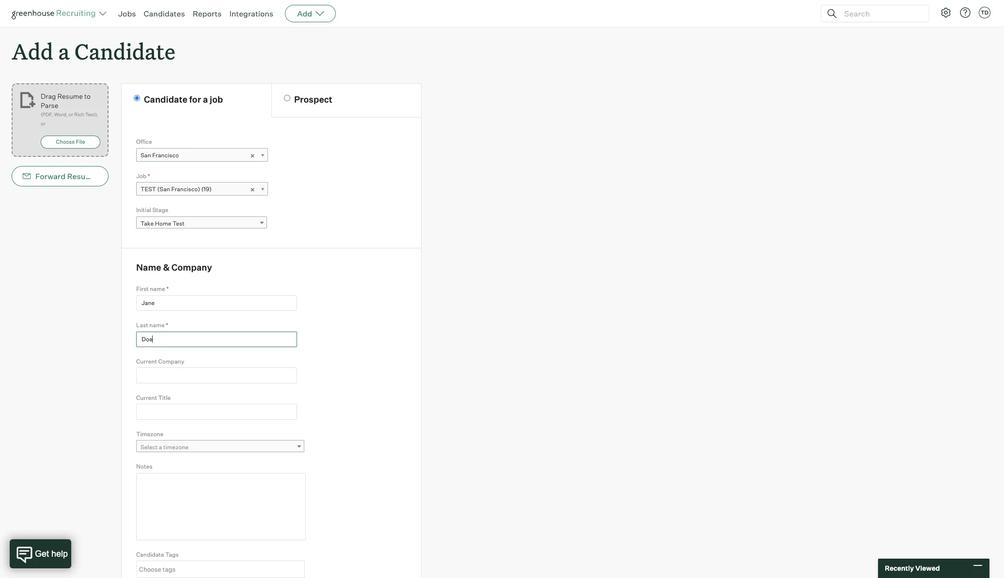 Task type: describe. For each thing, give the bounding box(es) containing it.
add for add a candidate
[[12, 37, 53, 65]]

select a timezone
[[141, 444, 189, 452]]

a for timezone
[[159, 444, 162, 452]]

name for last
[[149, 322, 165, 329]]

francisco
[[152, 152, 179, 159]]

last
[[136, 322, 148, 329]]

timezone
[[136, 431, 163, 438]]

candidate for candidate for a job
[[144, 94, 188, 105]]

1 vertical spatial a
[[203, 94, 208, 105]]

resume for forward
[[67, 172, 97, 181]]

Notes text field
[[136, 474, 306, 541]]

choose file
[[56, 139, 85, 146]]

candidates
[[144, 9, 185, 18]]

file
[[76, 139, 85, 146]]

candidate for candidate tags
[[136, 552, 164, 559]]

choose
[[56, 139, 75, 146]]

email
[[111, 172, 131, 181]]

0 horizontal spatial or
[[41, 121, 45, 127]]

first name *
[[136, 286, 169, 293]]

recently viewed
[[885, 565, 940, 573]]

name
[[136, 262, 161, 273]]

rich
[[74, 112, 84, 117]]

timezone
[[163, 444, 189, 452]]

title
[[158, 395, 171, 402]]

initial stage
[[136, 207, 168, 214]]

test (san francisco) (19) link
[[136, 182, 268, 196]]

job *
[[136, 172, 150, 180]]

current title
[[136, 395, 171, 402]]

0 vertical spatial or
[[69, 112, 73, 117]]

name & company
[[136, 262, 212, 273]]

select a timezone link
[[136, 441, 305, 455]]

san
[[141, 152, 151, 159]]

Candidate for a job radio
[[134, 95, 140, 101]]

parse
[[41, 101, 58, 110]]

(pdf,
[[41, 112, 53, 117]]

name for first
[[150, 286, 165, 293]]

* for first name *
[[166, 286, 169, 293]]

add button
[[285, 5, 336, 22]]

office
[[136, 138, 152, 146]]

forward resume via email button
[[12, 166, 131, 187]]

test
[[141, 186, 156, 193]]

text),
[[85, 112, 98, 117]]

forward resume via email
[[35, 172, 131, 181]]

0 vertical spatial candidate
[[75, 37, 175, 65]]



Task type: locate. For each thing, give the bounding box(es) containing it.
current for current company
[[136, 358, 157, 366]]

job
[[210, 94, 223, 105]]

drag
[[41, 92, 56, 100]]

None text field
[[136, 296, 297, 311], [136, 332, 297, 348], [136, 368, 297, 384], [136, 405, 297, 420], [137, 563, 302, 578], [136, 296, 297, 311], [136, 332, 297, 348], [136, 368, 297, 384], [136, 405, 297, 420], [137, 563, 302, 578]]

2 horizontal spatial a
[[203, 94, 208, 105]]

test (san francisco) (19)
[[141, 186, 212, 193]]

* for last name *
[[166, 322, 168, 329]]

san francisco
[[141, 152, 179, 159]]

take home test link
[[136, 217, 267, 231]]

word,
[[54, 112, 68, 117]]

1 vertical spatial add
[[12, 37, 53, 65]]

prospect
[[294, 94, 333, 105]]

name
[[150, 286, 165, 293], [149, 322, 165, 329]]

candidate tags
[[136, 552, 179, 559]]

current down last
[[136, 358, 157, 366]]

resume for drag
[[57, 92, 83, 100]]

integrations
[[230, 9, 274, 18]]

add inside popup button
[[297, 9, 312, 18]]

0 horizontal spatial add
[[12, 37, 53, 65]]

a for candidate
[[58, 37, 70, 65]]

job
[[136, 172, 147, 180]]

jobs
[[118, 9, 136, 18]]

add for add
[[297, 9, 312, 18]]

home
[[155, 220, 171, 227]]

drag resume to parse (pdf, word, or rich text), or
[[41, 92, 98, 127]]

candidate left tags
[[136, 552, 164, 559]]

Prospect radio
[[284, 95, 290, 101]]

add
[[297, 9, 312, 18], [12, 37, 53, 65]]

take home test
[[141, 220, 185, 227]]

tags
[[165, 552, 179, 559]]

a
[[58, 37, 70, 65], [203, 94, 208, 105], [159, 444, 162, 452]]

add a candidate
[[12, 37, 175, 65]]

notes
[[136, 464, 152, 471]]

forward
[[35, 172, 65, 181]]

company
[[172, 262, 212, 273], [158, 358, 184, 366]]

* right job
[[148, 172, 150, 180]]

a down greenhouse recruiting image
[[58, 37, 70, 65]]

td
[[981, 9, 989, 16]]

* right last
[[166, 322, 168, 329]]

a right for
[[203, 94, 208, 105]]

candidate down jobs link
[[75, 37, 175, 65]]

1 horizontal spatial a
[[159, 444, 162, 452]]

(19)
[[201, 186, 212, 193]]

1 vertical spatial *
[[166, 286, 169, 293]]

resume inside button
[[67, 172, 97, 181]]

1 vertical spatial resume
[[67, 172, 97, 181]]

first
[[136, 286, 149, 293]]

0 vertical spatial company
[[172, 262, 212, 273]]

1 horizontal spatial or
[[69, 112, 73, 117]]

via
[[98, 172, 109, 181]]

1 vertical spatial candidate
[[144, 94, 188, 105]]

candidates link
[[144, 9, 185, 18]]

&
[[163, 262, 170, 273]]

reports link
[[193, 9, 222, 18]]

company up title
[[158, 358, 184, 366]]

select
[[141, 444, 158, 452]]

resume inside drag resume to parse (pdf, word, or rich text), or
[[57, 92, 83, 100]]

for
[[189, 94, 201, 105]]

name right last
[[149, 322, 165, 329]]

1 vertical spatial company
[[158, 358, 184, 366]]

to
[[84, 92, 91, 100]]

2 current from the top
[[136, 395, 157, 402]]

greenhouse recruiting image
[[12, 8, 99, 19]]

1 current from the top
[[136, 358, 157, 366]]

last name *
[[136, 322, 168, 329]]

company right '&'
[[172, 262, 212, 273]]

current for current title
[[136, 395, 157, 402]]

current left title
[[136, 395, 157, 402]]

initial
[[136, 207, 151, 214]]

take
[[141, 220, 154, 227]]

current
[[136, 358, 157, 366], [136, 395, 157, 402]]

configure image
[[941, 7, 952, 18]]

resume left to
[[57, 92, 83, 100]]

candidate for a job
[[144, 94, 223, 105]]

td button
[[979, 7, 991, 18]]

a right "select"
[[159, 444, 162, 452]]

resume left via at the left of the page
[[67, 172, 97, 181]]

2 vertical spatial *
[[166, 322, 168, 329]]

current company
[[136, 358, 184, 366]]

2 vertical spatial a
[[159, 444, 162, 452]]

td button
[[978, 5, 993, 20]]

1 vertical spatial current
[[136, 395, 157, 402]]

0 vertical spatial add
[[297, 9, 312, 18]]

1 vertical spatial or
[[41, 121, 45, 127]]

0 horizontal spatial a
[[58, 37, 70, 65]]

1 vertical spatial name
[[149, 322, 165, 329]]

integrations link
[[230, 9, 274, 18]]

or
[[69, 112, 73, 117], [41, 121, 45, 127]]

candidate
[[75, 37, 175, 65], [144, 94, 188, 105], [136, 552, 164, 559]]

name right 'first'
[[150, 286, 165, 293]]

Search text field
[[842, 7, 921, 21]]

0 vertical spatial current
[[136, 358, 157, 366]]

resume
[[57, 92, 83, 100], [67, 172, 97, 181]]

candidate right candidate for a job radio
[[144, 94, 188, 105]]

or left rich
[[69, 112, 73, 117]]

viewed
[[916, 565, 940, 573]]

0 vertical spatial a
[[58, 37, 70, 65]]

san francisco link
[[136, 148, 268, 162]]

francisco)
[[171, 186, 200, 193]]

0 vertical spatial name
[[150, 286, 165, 293]]

reports
[[193, 9, 222, 18]]

* down '&'
[[166, 286, 169, 293]]

1 horizontal spatial add
[[297, 9, 312, 18]]

stage
[[152, 207, 168, 214]]

2 vertical spatial candidate
[[136, 552, 164, 559]]

(san
[[157, 186, 170, 193]]

0 vertical spatial resume
[[57, 92, 83, 100]]

0 vertical spatial *
[[148, 172, 150, 180]]

or down (pdf,
[[41, 121, 45, 127]]

*
[[148, 172, 150, 180], [166, 286, 169, 293], [166, 322, 168, 329]]

recently
[[885, 565, 914, 573]]

test
[[173, 220, 185, 227]]

jobs link
[[118, 9, 136, 18]]



Task type: vqa. For each thing, say whether or not it's contained in the screenshot.
marketwise
no



